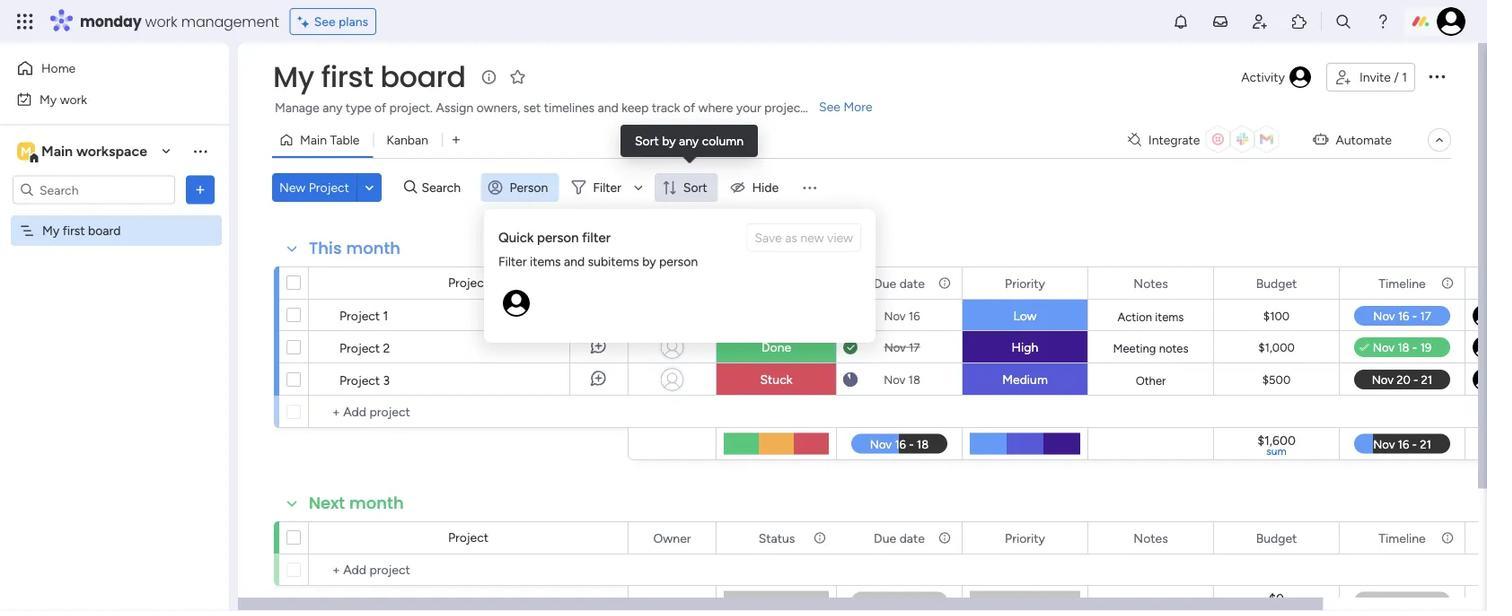Task type: locate. For each thing, give the bounding box(es) containing it.
1 vertical spatial notes
[[1134, 531, 1168, 546]]

by down the track
[[662, 133, 676, 149]]

1 horizontal spatial of
[[683, 100, 695, 115]]

Priority field
[[1001, 273, 1050, 293], [1001, 529, 1050, 548]]

0 vertical spatial work
[[145, 11, 177, 31]]

2 due date from the top
[[874, 531, 925, 546]]

1 vertical spatial work
[[60, 92, 87, 107]]

by right subitems
[[642, 254, 656, 269]]

1 timeline from the top
[[1379, 276, 1426, 291]]

board up project.
[[380, 57, 466, 97]]

menu image
[[800, 179, 818, 197]]

3 nov from the top
[[884, 373, 906, 387]]

see
[[314, 14, 336, 29], [819, 99, 841, 115]]

my inside list box
[[42, 223, 59, 238]]

notes
[[1134, 276, 1168, 291], [1134, 531, 1168, 546]]

$1,000
[[1258, 341, 1295, 355]]

1 budget field from the top
[[1252, 273, 1302, 293]]

my
[[273, 57, 314, 97], [40, 92, 57, 107], [42, 223, 59, 238]]

1 priority field from the top
[[1001, 273, 1050, 293]]

of right the track
[[683, 100, 695, 115]]

1 due from the top
[[874, 276, 897, 291]]

0 vertical spatial filter
[[593, 180, 621, 195]]

nov for project 2
[[884, 340, 906, 355]]

1 vertical spatial any
[[679, 133, 699, 149]]

nov left 16
[[884, 309, 906, 323]]

2 timeline from the top
[[1379, 531, 1426, 546]]

project 3
[[339, 373, 390, 388]]

nov left 18
[[884, 373, 906, 387]]

timelines
[[544, 100, 595, 115]]

and down quick person filter
[[564, 254, 585, 269]]

1 horizontal spatial items
[[1155, 310, 1184, 324]]

automate
[[1336, 132, 1392, 148]]

$100
[[1263, 309, 1290, 324]]

0 horizontal spatial board
[[88, 223, 121, 238]]

1 horizontal spatial options image
[[1426, 65, 1448, 87]]

my work
[[40, 92, 87, 107]]

0 vertical spatial due date
[[874, 276, 925, 291]]

2 budget from the top
[[1256, 531, 1297, 546]]

any
[[323, 100, 343, 115], [679, 133, 699, 149]]

budget field up $100
[[1252, 273, 1302, 293]]

notes for first notes field from the top of the page
[[1134, 276, 1168, 291]]

0 vertical spatial budget
[[1256, 276, 1297, 291]]

work
[[145, 11, 177, 31], [60, 92, 87, 107]]

table
[[330, 132, 360, 148]]

1 date from the top
[[900, 276, 925, 291]]

kanban button
[[373, 126, 442, 154]]

1 horizontal spatial see
[[819, 99, 841, 115]]

/
[[1394, 70, 1399, 85]]

1 vertical spatial month
[[349, 492, 404, 515]]

board inside my first board list box
[[88, 223, 121, 238]]

2 date from the top
[[900, 531, 925, 546]]

main for main table
[[300, 132, 327, 148]]

project
[[309, 180, 349, 195], [448, 275, 489, 291], [339, 308, 380, 323], [339, 340, 380, 356], [339, 373, 380, 388], [448, 530, 489, 546]]

quick person filter
[[498, 230, 611, 246]]

my first board up type
[[273, 57, 466, 97]]

1 vertical spatial due date field
[[869, 529, 929, 548]]

0 horizontal spatial by
[[642, 254, 656, 269]]

1 vertical spatial board
[[88, 223, 121, 238]]

plans
[[339, 14, 368, 29]]

1 horizontal spatial first
[[321, 57, 373, 97]]

column information image for status field
[[813, 531, 827, 546]]

0 vertical spatial any
[[323, 100, 343, 115]]

2 budget field from the top
[[1252, 529, 1302, 548]]

2 notes field from the top
[[1129, 529, 1173, 548]]

main table
[[300, 132, 360, 148]]

project 1
[[339, 308, 388, 323]]

1 horizontal spatial filter
[[593, 180, 621, 195]]

sort button
[[655, 173, 718, 202]]

1 horizontal spatial work
[[145, 11, 177, 31]]

first down 'search in workspace' field
[[63, 223, 85, 238]]

invite members image
[[1251, 13, 1269, 31]]

my first board
[[273, 57, 466, 97], [42, 223, 121, 238]]

monday
[[80, 11, 142, 31]]

sort down sort by any column
[[683, 180, 707, 195]]

0 horizontal spatial main
[[41, 143, 73, 160]]

option
[[0, 215, 229, 218]]

main inside workspace selection "element"
[[41, 143, 73, 160]]

0 horizontal spatial person
[[537, 230, 579, 246]]

my inside button
[[40, 92, 57, 107]]

0 vertical spatial due
[[874, 276, 897, 291]]

1 horizontal spatial by
[[662, 133, 676, 149]]

items up the notes
[[1155, 310, 1184, 324]]

0 vertical spatial budget field
[[1252, 273, 1302, 293]]

my first board inside list box
[[42, 223, 121, 238]]

main inside button
[[300, 132, 327, 148]]

main left table
[[300, 132, 327, 148]]

0 horizontal spatial filter
[[498, 254, 527, 269]]

dapulse integrations image
[[1128, 133, 1141, 147]]

management
[[181, 11, 279, 31]]

0 vertical spatial timeline
[[1379, 276, 1426, 291]]

due
[[874, 276, 897, 291], [874, 531, 897, 546]]

0 horizontal spatial items
[[530, 254, 561, 269]]

sort for sort
[[683, 180, 707, 195]]

work inside button
[[60, 92, 87, 107]]

m
[[21, 144, 31, 159]]

Notes field
[[1129, 273, 1173, 293], [1129, 529, 1173, 548]]

1 vertical spatial due date
[[874, 531, 925, 546]]

select product image
[[16, 13, 34, 31]]

options image down workspace options icon on the top
[[191, 181, 209, 199]]

1
[[1402, 70, 1407, 85], [383, 308, 388, 323]]

0 vertical spatial month
[[346, 237, 401, 260]]

1 vertical spatial nov
[[884, 340, 906, 355]]

angle down image
[[365, 181, 374, 194]]

2 nov from the top
[[884, 340, 906, 355]]

+ Add project text field
[[318, 401, 620, 423], [318, 560, 620, 581]]

dapulse checkmark sign image
[[1360, 338, 1369, 359]]

0 horizontal spatial of
[[374, 100, 386, 115]]

0 vertical spatial see
[[314, 14, 336, 29]]

1 horizontal spatial main
[[300, 132, 327, 148]]

options image right /
[[1426, 65, 1448, 87]]

0 vertical spatial due date field
[[869, 273, 929, 293]]

person left filter on the left top
[[537, 230, 579, 246]]

0 horizontal spatial and
[[564, 254, 585, 269]]

this
[[309, 237, 342, 260]]

1 vertical spatial due
[[874, 531, 897, 546]]

1 inside button
[[1402, 70, 1407, 85]]

1 vertical spatial my first board
[[42, 223, 121, 238]]

workspace image
[[17, 141, 35, 161]]

1 vertical spatial budget
[[1256, 531, 1297, 546]]

person
[[537, 230, 579, 246], [659, 254, 698, 269]]

sort inside popup button
[[683, 180, 707, 195]]

nov
[[884, 309, 906, 323], [884, 340, 906, 355], [884, 373, 906, 387]]

first up type
[[321, 57, 373, 97]]

of
[[374, 100, 386, 115], [683, 100, 695, 115]]

hide button
[[724, 173, 790, 202]]

1 vertical spatial priority field
[[1001, 529, 1050, 548]]

1 vertical spatial budget field
[[1252, 529, 1302, 548]]

0 horizontal spatial first
[[63, 223, 85, 238]]

budget for first budget field
[[1256, 276, 1297, 291]]

1 vertical spatial sort
[[683, 180, 707, 195]]

and left "keep" at the top of the page
[[598, 100, 619, 115]]

0 vertical spatial date
[[900, 276, 925, 291]]

0 horizontal spatial my first board
[[42, 223, 121, 238]]

next month
[[309, 492, 404, 515]]

quick
[[498, 230, 534, 246]]

My first board field
[[269, 57, 470, 97]]

0 horizontal spatial any
[[323, 100, 343, 115]]

meeting
[[1113, 341, 1156, 356]]

set
[[523, 100, 541, 115]]

0 horizontal spatial options image
[[191, 181, 209, 199]]

2 + add project text field from the top
[[318, 560, 620, 581]]

0 vertical spatial options image
[[1426, 65, 1448, 87]]

status
[[759, 531, 795, 546]]

work right monday
[[145, 11, 177, 31]]

add to favorites image
[[509, 68, 527, 86]]

0 vertical spatial + add project text field
[[318, 401, 620, 423]]

2 vertical spatial nov
[[884, 373, 906, 387]]

my first board down 'search in workspace' field
[[42, 223, 121, 238]]

work down home
[[60, 92, 87, 107]]

0 vertical spatial and
[[598, 100, 619, 115]]

16
[[909, 309, 920, 323]]

0 vertical spatial person
[[537, 230, 579, 246]]

0 vertical spatial first
[[321, 57, 373, 97]]

2 notes from the top
[[1134, 531, 1168, 546]]

0 vertical spatial timeline field
[[1374, 273, 1430, 293]]

next
[[309, 492, 345, 515]]

home button
[[11, 54, 193, 83]]

1 vertical spatial filter
[[498, 254, 527, 269]]

1 horizontal spatial person
[[659, 254, 698, 269]]

filter button
[[564, 173, 649, 202]]

workspace options image
[[191, 142, 209, 160]]

filter inside popup button
[[593, 180, 621, 195]]

$1,600 sum
[[1257, 433, 1296, 458]]

column
[[702, 133, 744, 149]]

0 vertical spatial priority
[[1005, 276, 1045, 291]]

1 notes from the top
[[1134, 276, 1168, 291]]

0 vertical spatial notes
[[1134, 276, 1168, 291]]

1 horizontal spatial any
[[679, 133, 699, 149]]

0 vertical spatial notes field
[[1129, 273, 1173, 293]]

options image
[[1426, 65, 1448, 87], [191, 181, 209, 199]]

workspace
[[76, 143, 147, 160]]

1 vertical spatial first
[[63, 223, 85, 238]]

2 priority field from the top
[[1001, 529, 1050, 548]]

1 vertical spatial options image
[[191, 181, 209, 199]]

0 horizontal spatial work
[[60, 92, 87, 107]]

board down 'search in workspace' field
[[88, 223, 121, 238]]

monday work management
[[80, 11, 279, 31]]

my down home
[[40, 92, 57, 107]]

any left the column
[[679, 133, 699, 149]]

see for see plans
[[314, 14, 336, 29]]

sum
[[1267, 445, 1287, 458]]

1 vertical spatial timeline
[[1379, 531, 1426, 546]]

Search field
[[417, 175, 471, 200]]

1 horizontal spatial 1
[[1402, 70, 1407, 85]]

0 vertical spatial sort
[[635, 133, 659, 149]]

priority
[[1005, 276, 1045, 291], [1005, 531, 1045, 546]]

0 vertical spatial nov
[[884, 309, 906, 323]]

apps image
[[1291, 13, 1309, 31]]

autopilot image
[[1313, 128, 1329, 151]]

nov 17
[[884, 340, 920, 355]]

0 horizontal spatial sort
[[635, 133, 659, 149]]

sort down "keep" at the top of the page
[[635, 133, 659, 149]]

any left type
[[323, 100, 343, 115]]

sort
[[635, 133, 659, 149], [683, 180, 707, 195]]

see left plans
[[314, 14, 336, 29]]

budget up $100
[[1256, 276, 1297, 291]]

by
[[662, 133, 676, 149], [642, 254, 656, 269]]

1 priority from the top
[[1005, 276, 1045, 291]]

1 vertical spatial + add project text field
[[318, 560, 620, 581]]

done
[[762, 340, 791, 355]]

high
[[1012, 340, 1039, 355]]

board
[[380, 57, 466, 97], [88, 223, 121, 238]]

filter for filter items and subitems by person
[[498, 254, 527, 269]]

nov 18
[[884, 373, 920, 387]]

budget field up $0
[[1252, 529, 1302, 548]]

see inside button
[[314, 14, 336, 29]]

filter
[[593, 180, 621, 195], [498, 254, 527, 269]]

2 due from the top
[[874, 531, 897, 546]]

due for 2nd due date field
[[874, 531, 897, 546]]

date
[[900, 276, 925, 291], [900, 531, 925, 546]]

see plans button
[[290, 8, 376, 35]]

1 up 2
[[383, 308, 388, 323]]

1 horizontal spatial board
[[380, 57, 466, 97]]

and
[[598, 100, 619, 115], [564, 254, 585, 269]]

1 vertical spatial person
[[659, 254, 698, 269]]

new project button
[[272, 173, 356, 202]]

person right subitems
[[659, 254, 698, 269]]

2 priority from the top
[[1005, 531, 1045, 546]]

1 vertical spatial items
[[1155, 310, 1184, 324]]

action items
[[1118, 310, 1184, 324]]

$0
[[1269, 591, 1284, 606]]

nov for project 3
[[884, 373, 906, 387]]

date for 1st due date field from the top of the page
[[900, 276, 925, 291]]

my down 'search in workspace' field
[[42, 223, 59, 238]]

your
[[736, 100, 761, 115]]

activity button
[[1234, 63, 1319, 92]]

Budget field
[[1252, 273, 1302, 293], [1252, 529, 1302, 548]]

column information image
[[938, 276, 952, 291], [813, 531, 827, 546], [938, 531, 952, 546], [1441, 531, 1455, 546]]

main for main workspace
[[41, 143, 73, 160]]

1 vertical spatial priority
[[1005, 531, 1045, 546]]

items for filter
[[530, 254, 561, 269]]

1 budget from the top
[[1256, 276, 1297, 291]]

budget up $0
[[1256, 531, 1297, 546]]

due date
[[874, 276, 925, 291], [874, 531, 925, 546]]

filter left "arrow down" 'icon' on the top left of page
[[593, 180, 621, 195]]

filter down quick
[[498, 254, 527, 269]]

0 horizontal spatial see
[[314, 14, 336, 29]]

due for 1st due date field from the top of the page
[[874, 276, 897, 291]]

1 right /
[[1402, 70, 1407, 85]]

1 vertical spatial date
[[900, 531, 925, 546]]

person
[[510, 180, 548, 195]]

Due date field
[[869, 273, 929, 293], [869, 529, 929, 548]]

0 vertical spatial my first board
[[273, 57, 466, 97]]

0 vertical spatial 1
[[1402, 70, 1407, 85]]

budget
[[1256, 276, 1297, 291], [1256, 531, 1297, 546]]

month right next
[[349, 492, 404, 515]]

1 vertical spatial and
[[564, 254, 585, 269]]

month
[[346, 237, 401, 260], [349, 492, 404, 515]]

1 timeline field from the top
[[1374, 273, 1430, 293]]

of right type
[[374, 100, 386, 115]]

main right workspace image
[[41, 143, 73, 160]]

nov left 17
[[884, 340, 906, 355]]

see left more
[[819, 99, 841, 115]]

month right this
[[346, 237, 401, 260]]

0 vertical spatial items
[[530, 254, 561, 269]]

items down quick person filter
[[530, 254, 561, 269]]

subitems
[[588, 254, 639, 269]]

1 horizontal spatial my first board
[[273, 57, 466, 97]]

1 vertical spatial notes field
[[1129, 529, 1173, 548]]

1 vertical spatial timeline field
[[1374, 529, 1430, 548]]

notifications image
[[1172, 13, 1190, 31]]

Timeline field
[[1374, 273, 1430, 293], [1374, 529, 1430, 548]]

hide
[[752, 180, 779, 195]]

0 vertical spatial priority field
[[1001, 273, 1050, 293]]

1 horizontal spatial sort
[[683, 180, 707, 195]]

0 horizontal spatial 1
[[383, 308, 388, 323]]

project inside button
[[309, 180, 349, 195]]

1 horizontal spatial and
[[598, 100, 619, 115]]

assign
[[436, 100, 473, 115]]

1 vertical spatial see
[[819, 99, 841, 115]]



Task type: vqa. For each thing, say whether or not it's contained in the screenshot.
Due
yes



Task type: describe. For each thing, give the bounding box(es) containing it.
17
[[909, 340, 920, 355]]

new
[[279, 180, 306, 195]]

$1,600
[[1257, 433, 1296, 448]]

owners,
[[477, 100, 520, 115]]

project 2
[[339, 340, 390, 356]]

1 vertical spatial 1
[[383, 308, 388, 323]]

project.
[[389, 100, 433, 115]]

This month field
[[304, 237, 405, 260]]

notes
[[1159, 341, 1189, 356]]

0 vertical spatial by
[[662, 133, 676, 149]]

2 timeline field from the top
[[1374, 529, 1430, 548]]

manage any type of project. assign owners, set timelines and keep track of where your project stands.
[[275, 100, 848, 115]]

3
[[383, 373, 390, 388]]

2
[[383, 340, 390, 356]]

kanban
[[387, 132, 428, 148]]

see more
[[819, 99, 873, 115]]

stands.
[[808, 100, 848, 115]]

search everything image
[[1335, 13, 1353, 31]]

work for monday
[[145, 11, 177, 31]]

2 due date field from the top
[[869, 529, 929, 548]]

1 nov from the top
[[884, 309, 906, 323]]

1 due date field from the top
[[869, 273, 929, 293]]

john smith image
[[1437, 7, 1466, 36]]

low
[[1013, 309, 1037, 324]]

notes for 2nd notes field from the top
[[1134, 531, 1168, 546]]

Next month field
[[304, 492, 408, 516]]

owner
[[653, 531, 691, 546]]

see plans
[[314, 14, 368, 29]]

main workspace
[[41, 143, 147, 160]]

v2 done deadline image
[[843, 339, 858, 356]]

invite
[[1360, 70, 1391, 85]]

$500
[[1263, 373, 1291, 388]]

first inside my first board list box
[[63, 223, 85, 238]]

workspace selection element
[[17, 141, 150, 164]]

budget for 2nd budget field
[[1256, 531, 1297, 546]]

action
[[1118, 310, 1152, 324]]

invite / 1
[[1360, 70, 1407, 85]]

sort for sort by any column
[[635, 133, 659, 149]]

filter for filter
[[593, 180, 621, 195]]

where
[[698, 100, 733, 115]]

work for my
[[60, 92, 87, 107]]

1 of from the left
[[374, 100, 386, 115]]

activity
[[1241, 70, 1285, 85]]

nov 16
[[884, 309, 920, 323]]

sort by any column
[[635, 133, 744, 149]]

column information image
[[1441, 276, 1455, 291]]

v2 search image
[[404, 178, 417, 198]]

stuck
[[760, 372, 793, 388]]

1 vertical spatial by
[[642, 254, 656, 269]]

see more link
[[817, 98, 874, 116]]

Status field
[[754, 529, 800, 548]]

2 of from the left
[[683, 100, 695, 115]]

1 + add project text field from the top
[[318, 401, 620, 423]]

meeting notes
[[1113, 341, 1189, 356]]

add view image
[[453, 134, 460, 147]]

person button
[[481, 173, 559, 202]]

integrate
[[1149, 132, 1200, 148]]

my up manage
[[273, 57, 314, 97]]

manage
[[275, 100, 320, 115]]

month for next month
[[349, 492, 404, 515]]

track
[[652, 100, 680, 115]]

18
[[908, 373, 920, 387]]

month for this month
[[346, 237, 401, 260]]

more
[[844, 99, 873, 115]]

items for action
[[1155, 310, 1184, 324]]

main table button
[[272, 126, 373, 154]]

column information image for 2nd due date field
[[938, 531, 952, 546]]

inbox image
[[1212, 13, 1230, 31]]

arrow down image
[[628, 177, 649, 198]]

project
[[764, 100, 805, 115]]

help image
[[1374, 13, 1392, 31]]

1 due date from the top
[[874, 276, 925, 291]]

other
[[1136, 374, 1166, 388]]

filter items and subitems by person
[[498, 254, 698, 269]]

priority for 1st priority 'field' from the bottom
[[1005, 531, 1045, 546]]

this month
[[309, 237, 401, 260]]

invite / 1 button
[[1326, 63, 1415, 92]]

type
[[346, 100, 371, 115]]

date for 2nd due date field
[[900, 531, 925, 546]]

home
[[41, 61, 76, 76]]

column information image for 1st due date field from the top of the page
[[938, 276, 952, 291]]

new project
[[279, 180, 349, 195]]

my work button
[[11, 85, 193, 114]]

medium
[[1002, 372, 1048, 388]]

my first board list box
[[0, 212, 229, 489]]

Owner field
[[649, 529, 696, 548]]

see for see more
[[819, 99, 841, 115]]

priority for first priority 'field' from the top of the page
[[1005, 276, 1045, 291]]

0 vertical spatial board
[[380, 57, 466, 97]]

keep
[[622, 100, 649, 115]]

Search in workspace field
[[38, 180, 150, 200]]

filter
[[582, 230, 611, 246]]

1 notes field from the top
[[1129, 273, 1173, 293]]

show board description image
[[478, 68, 500, 86]]

collapse board header image
[[1432, 133, 1447, 147]]



